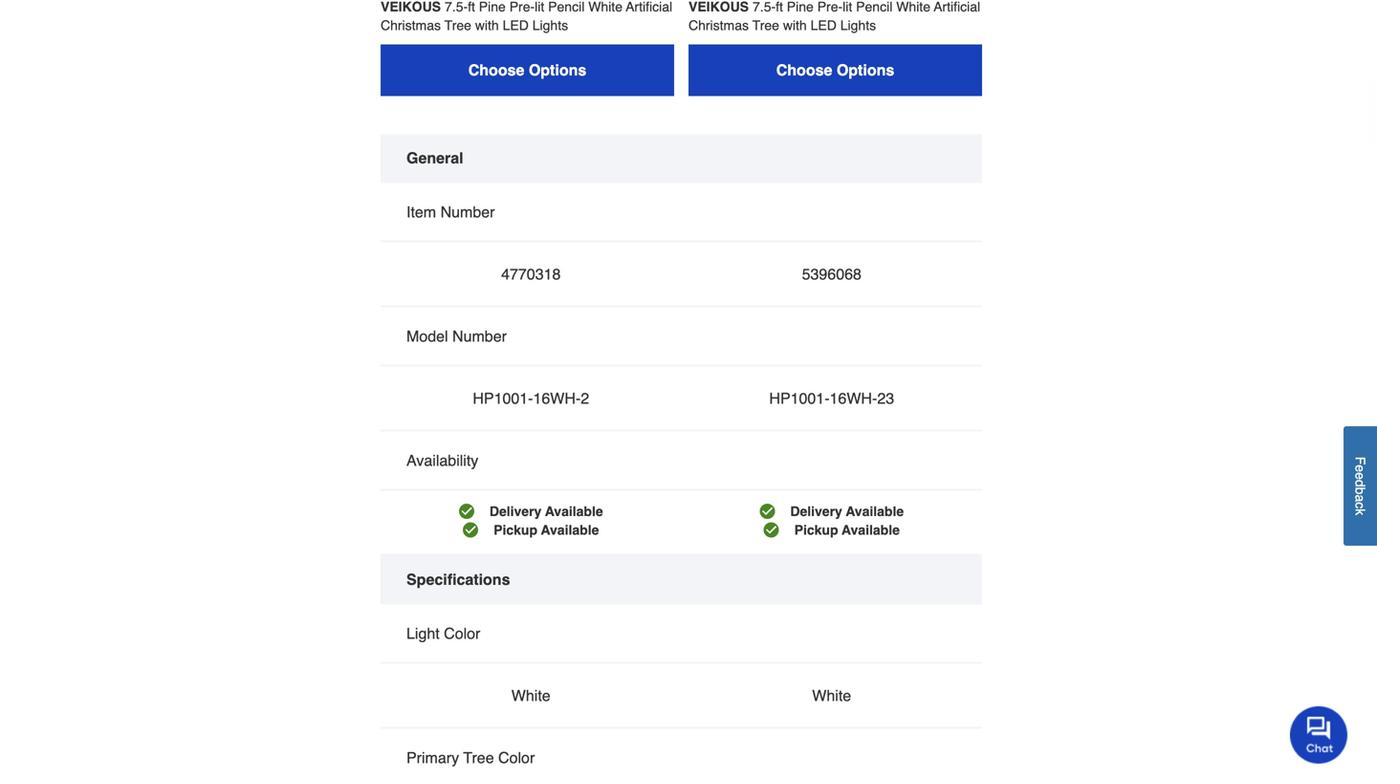 Task type: describe. For each thing, give the bounding box(es) containing it.
d
[[1353, 480, 1368, 487]]

model number
[[406, 327, 507, 345]]

23
[[877, 390, 894, 407]]

2 led from the left
[[811, 18, 837, 33]]

1 lit from the left
[[535, 0, 544, 14]]

2 choose from the left
[[776, 61, 832, 79]]

delivery available for yes image for pickup
[[489, 504, 603, 519]]

2 ft from the left
[[776, 0, 783, 14]]

1 christmas from the left
[[381, 18, 441, 33]]

delivery for yes icon related to pickup
[[790, 504, 842, 519]]

5396068
[[802, 265, 862, 283]]

2 7.5- from the left
[[753, 0, 776, 14]]

primary
[[406, 749, 459, 767]]

model
[[406, 327, 448, 345]]

pickup for yes icon related to pickup
[[794, 523, 838, 538]]

1 7.5- from the left
[[445, 0, 468, 14]]

1 e from the top
[[1353, 465, 1368, 472]]

choose options for first choose options button from left
[[468, 61, 586, 79]]

1 led from the left
[[503, 18, 529, 33]]

pickup available for yes image for pickup
[[494, 523, 599, 538]]

2
[[581, 390, 589, 407]]

16wh- for 23
[[830, 390, 877, 407]]

2 options from the left
[[837, 61, 894, 79]]

1 pre- from the left
[[509, 0, 535, 14]]

2 lit from the left
[[843, 0, 852, 14]]

2 choose options button from the left
[[689, 45, 982, 96]]

c
[[1353, 502, 1368, 509]]

item
[[406, 203, 436, 221]]

1 pencil from the left
[[548, 0, 585, 14]]

2 pencil from the left
[[856, 0, 893, 14]]

1 pine from the left
[[479, 0, 506, 14]]

light color
[[406, 625, 480, 643]]

a
[[1353, 495, 1368, 502]]

1 with from the left
[[475, 18, 499, 33]]



Task type: locate. For each thing, give the bounding box(es) containing it.
e
[[1353, 465, 1368, 472], [1353, 472, 1368, 480]]

1 vertical spatial color
[[498, 749, 535, 767]]

1 lights from the left
[[532, 18, 568, 33]]

chat invite button image
[[1290, 706, 1348, 764]]

hp1001- for hp1001-16wh-2
[[473, 390, 533, 407]]

choose options button
[[381, 45, 674, 96], [689, 45, 982, 96]]

yes image for pickup
[[764, 523, 779, 538]]

1 7.5-ft pine pre-lit pencil white artificial christmas tree with led lights from the left
[[381, 0, 676, 33]]

1 choose options from the left
[[468, 61, 586, 79]]

1 horizontal spatial color
[[498, 749, 535, 767]]

2 pre- from the left
[[817, 0, 843, 14]]

1 options from the left
[[529, 61, 586, 79]]

0 horizontal spatial christmas
[[381, 18, 441, 33]]

1 horizontal spatial pencil
[[856, 0, 893, 14]]

white
[[588, 0, 623, 14], [896, 0, 930, 14], [511, 687, 551, 705], [812, 687, 851, 705]]

1 horizontal spatial artificial
[[934, 0, 980, 14]]

number for item number
[[440, 203, 495, 221]]

2 with from the left
[[783, 18, 807, 33]]

0 horizontal spatial 7.5-ft pine pre-lit pencil white artificial christmas tree with led lights
[[381, 0, 676, 33]]

1 horizontal spatial 16wh-
[[830, 390, 877, 407]]

0 horizontal spatial pickup
[[494, 523, 537, 538]]

1 horizontal spatial christmas
[[689, 18, 749, 33]]

0 horizontal spatial color
[[444, 625, 480, 643]]

0 horizontal spatial choose options
[[468, 61, 586, 79]]

0 horizontal spatial with
[[475, 18, 499, 33]]

available
[[545, 504, 603, 519], [846, 504, 904, 519], [541, 523, 599, 538], [842, 523, 900, 538]]

2 7.5-ft pine pre-lit pencil white artificial christmas tree with led lights from the left
[[689, 0, 984, 33]]

hp1001-
[[473, 390, 533, 407], [769, 390, 830, 407]]

hp1001-16wh-23
[[769, 390, 894, 407]]

0 horizontal spatial choose options button
[[381, 45, 674, 96]]

pickup available for yes icon related to pickup
[[794, 523, 900, 538]]

1 horizontal spatial led
[[811, 18, 837, 33]]

color right light
[[444, 625, 480, 643]]

choose
[[468, 61, 524, 79], [776, 61, 832, 79]]

1 artificial from the left
[[626, 0, 672, 14]]

2 hp1001- from the left
[[769, 390, 830, 407]]

2 artificial from the left
[[934, 0, 980, 14]]

1 horizontal spatial choose options button
[[689, 45, 982, 96]]

1 horizontal spatial choose
[[776, 61, 832, 79]]

1 delivery available from the left
[[489, 504, 603, 519]]

16wh- for 2
[[533, 390, 581, 407]]

0 horizontal spatial 16wh-
[[533, 390, 581, 407]]

0 horizontal spatial delivery
[[489, 504, 542, 519]]

1 horizontal spatial delivery
[[790, 504, 842, 519]]

1 horizontal spatial pre-
[[817, 0, 843, 14]]

0 horizontal spatial pre-
[[509, 0, 535, 14]]

color
[[444, 625, 480, 643], [498, 749, 535, 767]]

yes image
[[459, 504, 474, 519], [463, 523, 478, 538]]

f
[[1353, 457, 1368, 465]]

1 horizontal spatial delivery available
[[790, 504, 904, 519]]

1 horizontal spatial ft
[[776, 0, 783, 14]]

1 horizontal spatial lights
[[840, 18, 876, 33]]

2 pine from the left
[[787, 0, 814, 14]]

1 choose from the left
[[468, 61, 524, 79]]

primary tree color
[[406, 749, 535, 767]]

2 delivery from the left
[[790, 504, 842, 519]]

f e e d b a c k button
[[1344, 426, 1377, 546]]

0 vertical spatial yes image
[[760, 504, 775, 519]]

7.5-
[[445, 0, 468, 14], [753, 0, 776, 14]]

number
[[440, 203, 495, 221], [452, 327, 507, 345]]

christmas
[[381, 18, 441, 33], [689, 18, 749, 33]]

e up d
[[1353, 465, 1368, 472]]

tree
[[444, 18, 471, 33], [752, 18, 779, 33], [463, 749, 494, 767]]

pickup
[[494, 523, 537, 538], [794, 523, 838, 538]]

4770318
[[501, 265, 561, 283]]

0 horizontal spatial led
[[503, 18, 529, 33]]

1 horizontal spatial pickup available
[[794, 523, 900, 538]]

1 vertical spatial yes image
[[764, 523, 779, 538]]

hp1001- down the model number
[[473, 390, 533, 407]]

light
[[406, 625, 440, 643]]

options
[[529, 61, 586, 79], [837, 61, 894, 79]]

yes image up specifications
[[463, 523, 478, 538]]

1 horizontal spatial with
[[783, 18, 807, 33]]

1 horizontal spatial 7.5-ft pine pre-lit pencil white artificial christmas tree with led lights
[[689, 0, 984, 33]]

f e e d b a c k
[[1353, 457, 1368, 516]]

2 16wh- from the left
[[830, 390, 877, 407]]

yes image
[[760, 504, 775, 519], [764, 523, 779, 538]]

0 horizontal spatial 7.5-
[[445, 0, 468, 14]]

2 e from the top
[[1353, 472, 1368, 480]]

1 16wh- from the left
[[533, 390, 581, 407]]

yes image for delivery
[[459, 504, 474, 519]]

yes image for delivery
[[760, 504, 775, 519]]

0 horizontal spatial pine
[[479, 0, 506, 14]]

0 horizontal spatial pencil
[[548, 0, 585, 14]]

0 vertical spatial color
[[444, 625, 480, 643]]

pickup available
[[494, 523, 599, 538], [794, 523, 900, 538]]

0 horizontal spatial lit
[[535, 0, 544, 14]]

k
[[1353, 509, 1368, 516]]

1 hp1001- from the left
[[473, 390, 533, 407]]

1 vertical spatial number
[[452, 327, 507, 345]]

choose options
[[468, 61, 586, 79], [776, 61, 894, 79]]

16wh-
[[533, 390, 581, 407], [830, 390, 877, 407]]

0 vertical spatial yes image
[[459, 504, 474, 519]]

hp1001-16wh-2
[[473, 390, 589, 407]]

1 horizontal spatial pickup
[[794, 523, 838, 538]]

0 horizontal spatial hp1001-
[[473, 390, 533, 407]]

1 ft from the left
[[468, 0, 475, 14]]

2 christmas from the left
[[689, 18, 749, 33]]

led
[[503, 18, 529, 33], [811, 18, 837, 33]]

hp1001- left 23
[[769, 390, 830, 407]]

0 horizontal spatial pickup available
[[494, 523, 599, 538]]

e up b
[[1353, 472, 1368, 480]]

0 horizontal spatial ft
[[468, 0, 475, 14]]

7.5-ft pine pre-lit pencil white artificial christmas tree with led lights
[[381, 0, 676, 33], [689, 0, 984, 33]]

1 pickup from the left
[[494, 523, 537, 538]]

delivery available for yes icon related to pickup
[[790, 504, 904, 519]]

2 delivery available from the left
[[790, 504, 904, 519]]

with
[[475, 18, 499, 33], [783, 18, 807, 33]]

b
[[1353, 487, 1368, 495]]

pre-
[[509, 0, 535, 14], [817, 0, 843, 14]]

2 pickup from the left
[[794, 523, 838, 538]]

1 horizontal spatial hp1001-
[[769, 390, 830, 407]]

availability
[[406, 452, 478, 469]]

1 pickup available from the left
[[494, 523, 599, 538]]

1 vertical spatial yes image
[[463, 523, 478, 538]]

delivery
[[489, 504, 542, 519], [790, 504, 842, 519]]

1 horizontal spatial lit
[[843, 0, 852, 14]]

number right model
[[452, 327, 507, 345]]

ft
[[468, 0, 475, 14], [776, 0, 783, 14]]

delivery available
[[489, 504, 603, 519], [790, 504, 904, 519]]

lit
[[535, 0, 544, 14], [843, 0, 852, 14]]

0 horizontal spatial artificial
[[626, 0, 672, 14]]

1 horizontal spatial pine
[[787, 0, 814, 14]]

delivery for yes image for pickup
[[489, 504, 542, 519]]

number right the item
[[440, 203, 495, 221]]

general
[[406, 149, 463, 167]]

1 choose options button from the left
[[381, 45, 674, 96]]

yes image for pickup
[[463, 523, 478, 538]]

artificial
[[626, 0, 672, 14], [934, 0, 980, 14]]

1 delivery from the left
[[489, 504, 542, 519]]

2 pickup available from the left
[[794, 523, 900, 538]]

1 horizontal spatial 7.5-
[[753, 0, 776, 14]]

0 horizontal spatial choose
[[468, 61, 524, 79]]

number for model number
[[452, 327, 507, 345]]

specifications
[[406, 571, 510, 589]]

item number
[[406, 203, 495, 221]]

0 horizontal spatial delivery available
[[489, 504, 603, 519]]

color right primary
[[498, 749, 535, 767]]

yes image down availability
[[459, 504, 474, 519]]

1 horizontal spatial options
[[837, 61, 894, 79]]

1 horizontal spatial choose options
[[776, 61, 894, 79]]

pine
[[479, 0, 506, 14], [787, 0, 814, 14]]

choose options for 1st choose options button from right
[[776, 61, 894, 79]]

lights
[[532, 18, 568, 33], [840, 18, 876, 33]]

0 horizontal spatial lights
[[532, 18, 568, 33]]

2 lights from the left
[[840, 18, 876, 33]]

hp1001- for hp1001-16wh-23
[[769, 390, 830, 407]]

0 vertical spatial number
[[440, 203, 495, 221]]

pickup for yes image for pickup
[[494, 523, 537, 538]]

0 horizontal spatial options
[[529, 61, 586, 79]]

2 choose options from the left
[[776, 61, 894, 79]]

pencil
[[548, 0, 585, 14], [856, 0, 893, 14]]



Task type: vqa. For each thing, say whether or not it's contained in the screenshot.
the top the Color
yes



